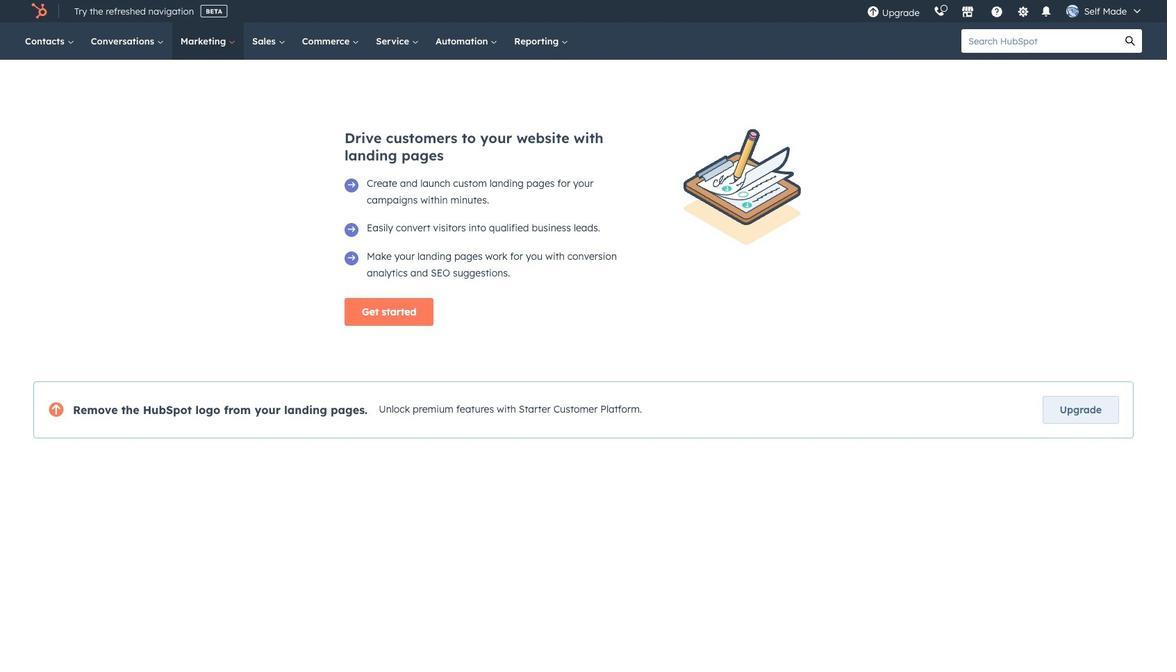 Task type: describe. For each thing, give the bounding box(es) containing it.
ruby anderson image
[[1067, 5, 1079, 17]]



Task type: vqa. For each thing, say whether or not it's contained in the screenshot.
"menu"
yes



Task type: locate. For each thing, give the bounding box(es) containing it.
marketplaces image
[[962, 6, 974, 19]]

Search HubSpot search field
[[962, 29, 1119, 53]]

menu
[[860, 0, 1151, 22]]



